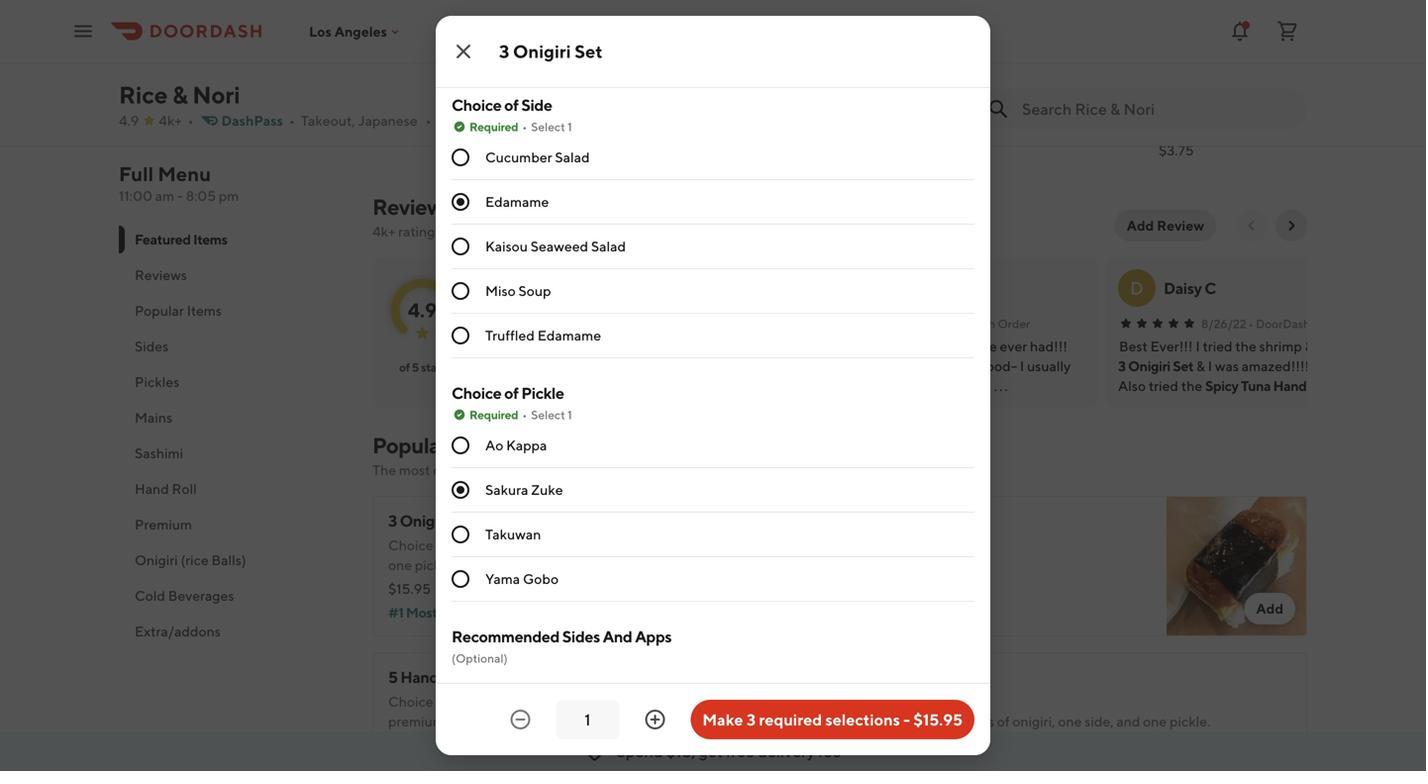 Task type: vqa. For each thing, say whether or not it's contained in the screenshot.
$$ • Chicken, Fried Chicken
no



Task type: describe. For each thing, give the bounding box(es) containing it.
japanese
[[358, 112, 418, 129]]

angeles
[[335, 23, 387, 39]]

0 horizontal spatial spam & egg image
[[690, 0, 838, 85]]

side, for 2
[[1085, 714, 1114, 730]]

miso inside salmon yuzu miso $4.00
[[1095, 95, 1129, 113]]

and inside 2 onigiri set choice of two pieces of onigiri, one side, and one pickle.
[[1117, 714, 1141, 730]]

3 inside button
[[747, 711, 756, 730]]

most
[[399, 462, 430, 479]]

spicy inside 3 onigiri set spicy tuna hand roll
[[1206, 378, 1239, 394]]

choice up the ao kappa radio
[[452, 384, 502, 403]]

(116)
[[967, 738, 995, 754]]

hand inside 5 hand roll set $27.00
[[545, 95, 584, 113]]

items for popular items the most commonly ordered items and dishes from this store
[[451, 433, 505, 459]]

0 horizontal spatial $27.00
[[388, 738, 433, 754]]

rice & nori
[[119, 81, 240, 109]]

3 onigiri set dialog
[[436, 0, 991, 756]]

recommended sides and apps (optional)
[[452, 628, 672, 666]]

popular items the most commonly ordered items and dishes from this store
[[373, 433, 751, 479]]

kaisou seaweed salad
[[485, 238, 626, 255]]

make 3 required selections - $15.95 button
[[691, 700, 975, 740]]

cucumber salad
[[485, 149, 590, 165]]

salmon
[[1003, 95, 1055, 113]]

side
[[521, 96, 552, 114]]

truffled
[[485, 327, 535, 344]]

reviews link
[[373, 194, 453, 220]]

$15.95 inside button
[[914, 711, 963, 730]]

95%
[[936, 738, 964, 754]]

premium),
[[388, 714, 453, 730]]

choice inside 5 hand roll set choice of five hand roll (can choose two premium), edamame, and choice of one sashimi.
[[388, 694, 434, 710]]

choose
[[565, 694, 611, 710]]

sakura zuke
[[485, 482, 563, 498]]

roll inside button
[[172, 481, 197, 497]]

Takuwan radio
[[452, 526, 470, 544]]

choice inside 2 onigiri set choice of two pieces of onigiri, one side, and one pickle.
[[864, 714, 909, 730]]

ao
[[485, 437, 504, 454]]

hand roll
[[135, 481, 197, 497]]

3 onigiri set $15.95
[[376, 95, 463, 137]]

edamame,
[[456, 714, 521, 730]]

pieces for 3
[[489, 537, 529, 554]]

• select 1 for choice of side
[[522, 120, 572, 134]]

4k+ inside reviews 4k+ ratings • 84 public reviews
[[373, 223, 396, 240]]

3 for 3 onigiri set $15.95
[[376, 95, 385, 113]]

3 for 3 onigiri set choice of three pieces of onigiri, one side, and one pickle.
[[388, 512, 397, 531]]

add inside recommended sides and apps group
[[485, 681, 513, 697]]

1 vertical spatial 5 hand roll set image
[[692, 653, 832, 772]]

$15.95 inside 3 onigiri set $15.95
[[376, 120, 419, 137]]

liked inside the "97% (179) #2 most liked"
[[918, 585, 952, 601]]

cold beverages button
[[119, 579, 349, 614]]

takeout,
[[301, 112, 355, 129]]

spend $15, get free delivery fee
[[617, 743, 842, 761]]

hand inside 5 hand roll set choice of five hand roll (can choose two premium), edamame, and choice of one sashimi.
[[401, 668, 439, 687]]

8:05
[[186, 188, 216, 204]]

3 onigiri set choice of three pieces of onigiri, one side, and one pickle.
[[388, 512, 675, 574]]

(optional)
[[452, 652, 508, 666]]

Cucumber Salad radio
[[452, 149, 470, 166]]

4k+ •
[[159, 112, 194, 129]]

of 5 stars
[[399, 361, 446, 375]]

5 for 5 hand roll set $27.00
[[533, 95, 542, 113]]

97% (179) #2 most liked
[[864, 561, 991, 601]]

notification bell image
[[1229, 19, 1252, 43]]

items for popular items
[[187, 303, 222, 319]]

1 vertical spatial $15.95
[[388, 581, 431, 597]]

side, for 3
[[620, 537, 649, 554]]

set for 2 onigiri set choice of two pieces of onigiri, one side, and one pickle.
[[927, 688, 950, 707]]

store
[[719, 462, 751, 479]]

items for featured items
[[193, 231, 228, 248]]

2 order from the left
[[1313, 317, 1346, 331]]

stars
[[421, 361, 446, 375]]

sides inside button
[[135, 338, 169, 355]]

onigiri, for 3
[[547, 537, 590, 554]]

select for side
[[531, 120, 565, 134]]

1 vertical spatial 5
[[412, 361, 419, 375]]

onigiri for 3 onigiri set
[[513, 41, 571, 62]]

yama gobo
[[485, 571, 559, 588]]

dishes
[[618, 462, 658, 479]]

0.3
[[439, 112, 460, 129]]

fee
[[818, 743, 842, 761]]

5 hand roll set $27.00
[[533, 95, 640, 137]]

premium
[[135, 517, 192, 533]]

#1 most liked
[[388, 605, 474, 621]]

spend
[[617, 743, 663, 761]]

make
[[703, 711, 744, 730]]

choice inside 3 onigiri set choice of three pieces of onigiri, one side, and one pickle.
[[388, 537, 434, 554]]

Ao Kappa radio
[[452, 437, 470, 455]]

balls)
[[212, 552, 246, 569]]

most inside the "97% (179) #2 most liked"
[[884, 585, 916, 601]]

0 horizontal spatial 4.9
[[119, 112, 139, 129]]

required for pickle
[[470, 408, 518, 422]]

Edamame radio
[[452, 193, 470, 211]]

97% for (179)
[[932, 561, 958, 578]]

free
[[726, 743, 755, 761]]

required
[[759, 711, 822, 730]]

95% (116)
[[936, 738, 995, 754]]

popular items
[[135, 303, 222, 319]]

reviews for reviews 4k+ ratings • 84 public reviews
[[373, 194, 453, 220]]

add review
[[1127, 217, 1205, 234]]

theresa c
[[538, 279, 608, 298]]

salmon yuzu miso $4.00
[[1003, 95, 1129, 137]]

roll inside 5 hand roll set $27.00
[[586, 95, 614, 113]]

miso inside choice of side group
[[485, 283, 516, 299]]

onigiri for 3 onigiri set $15.95
[[388, 95, 436, 113]]

1 for choice of pickle
[[568, 408, 572, 422]]

and inside 3 onigiri set choice of three pieces of onigiri, one side, and one pickle.
[[651, 537, 675, 554]]

onigiri for 2 onigiri set choice of two pieces of onigiri, one side, and one pickle.
[[875, 688, 924, 707]]

set for 3 onigiri set spicy tuna hand roll
[[1173, 358, 1194, 375]]

daisy
[[1164, 279, 1202, 298]]

$27.00 •
[[388, 738, 443, 754]]

onigiri, for 2
[[1013, 714, 1056, 730]]

• inside choice of side group
[[522, 120, 527, 134]]

97% for (493)
[[463, 581, 489, 597]]

5 hand roll set choice of five hand roll (can choose two premium), edamame, and choice of one sashimi.
[[388, 668, 637, 750]]

cold
[[135, 588, 165, 604]]

d
[[1131, 277, 1144, 299]]

reviews button
[[119, 258, 349, 293]]

select for pickle
[[531, 408, 565, 422]]

1 horizontal spatial salad
[[591, 238, 626, 255]]

(493)
[[492, 581, 526, 597]]

from
[[661, 462, 691, 479]]

2
[[864, 688, 873, 707]]

reviews
[[514, 223, 562, 240]]

cold beverages
[[135, 588, 234, 604]]

3 onigiri set button
[[1119, 357, 1194, 376]]

(rice
[[181, 552, 209, 569]]

Truffled Edamame radio
[[452, 327, 470, 345]]

add button for salmon yuzu miso
[[1088, 42, 1139, 73]]

tuna mayonnaise spicy image
[[1159, 0, 1308, 85]]

review
[[1157, 217, 1205, 234]]

(can
[[535, 694, 563, 710]]

0 items, open order cart image
[[1276, 19, 1300, 43]]

97% (493)
[[463, 581, 526, 597]]

selections
[[826, 711, 900, 730]]

truffled edamame
[[485, 327, 601, 344]]

two inside 5 hand roll set choice of five hand roll (can choose two premium), edamame, and choice of one sashimi.
[[613, 694, 637, 710]]

public
[[472, 223, 512, 240]]

previous image
[[1244, 218, 1260, 234]]

avocado
[[515, 681, 571, 697]]

hand inside button
[[135, 481, 169, 497]]

decrease quantity by 1 image
[[509, 708, 532, 732]]

1 for choice of side
[[568, 120, 572, 134]]

set for 3 onigiri set choice of three pieces of onigiri, one side, and one pickle.
[[451, 512, 475, 531]]

choice of pickle group
[[452, 382, 975, 602]]

add inside 'button'
[[1127, 217, 1155, 234]]

sashimi
[[135, 445, 183, 462]]

zuke
[[531, 482, 563, 498]]

choice of pickle
[[452, 384, 564, 403]]

3 for 3 onigiri set spicy tuna hand roll
[[1119, 358, 1126, 375]]

and
[[603, 628, 632, 646]]

add avocado
[[485, 681, 571, 697]]

0 horizontal spatial 5 hand roll set image
[[533, 0, 682, 85]]

1 • doordash order from the left
[[934, 317, 1031, 331]]

0 horizontal spatial 4k+
[[159, 112, 182, 129]]

daisy c
[[1164, 279, 1217, 298]]

salmon yuzu miso image
[[1003, 0, 1151, 85]]

- for 3
[[904, 711, 911, 730]]

1 horizontal spatial spam & egg image
[[1167, 496, 1308, 637]]

and inside 5 hand roll set choice of five hand roll (can choose two premium), edamame, and choice of one sashimi.
[[524, 714, 548, 730]]



Task type: locate. For each thing, give the bounding box(es) containing it.
reviews 4k+ ratings • 84 public reviews
[[373, 194, 562, 240]]

1 horizontal spatial order
[[1313, 317, 1346, 331]]

required down choice of pickle
[[470, 408, 518, 422]]

- inside button
[[904, 711, 911, 730]]

4k+ left ratings
[[373, 223, 396, 240]]

1 vertical spatial 97%
[[463, 581, 489, 597]]

one inside 5 hand roll set choice of five hand roll (can choose two premium), edamame, and choice of one sashimi.
[[611, 714, 635, 730]]

1 horizontal spatial sides
[[562, 628, 600, 646]]

spicy up $3.75 on the right of the page
[[1159, 116, 1197, 135]]

set right side
[[617, 95, 640, 113]]

onigiri for 3 onigiri set spicy tuna hand roll
[[1129, 358, 1171, 375]]

0 horizontal spatial -
[[177, 188, 183, 204]]

matcha horchata image
[[846, 0, 995, 85]]

liked down 'yama gobo' option
[[440, 605, 474, 621]]

2 onigiri set choice of two pieces of onigiri, one side, and one pickle.
[[864, 688, 1211, 730]]

set left mi
[[439, 95, 463, 113]]

1 vertical spatial reviews
[[135, 267, 187, 283]]

• inside reviews 4k+ ratings • 84 public reviews
[[444, 223, 450, 240]]

items inside the popular items the most commonly ordered items and dishes from this store
[[451, 433, 505, 459]]

extra/addons
[[135, 624, 221, 640]]

1 horizontal spatial miso
[[1095, 95, 1129, 113]]

miso left soup
[[485, 283, 516, 299]]

• inside choice of pickle group
[[522, 408, 527, 422]]

1 vertical spatial 1
[[568, 408, 572, 422]]

add button for tuna mayonnaise spicy
[[1245, 42, 1296, 73]]

menu
[[158, 162, 211, 186]]

1 up the popular items the most commonly ordered items and dishes from this store
[[568, 408, 572, 422]]

side, inside 3 onigiri set choice of three pieces of onigiri, one side, and one pickle.
[[620, 537, 649, 554]]

1 doordash from the left
[[941, 317, 996, 331]]

0 vertical spatial liked
[[918, 585, 952, 601]]

1 horizontal spatial c
[[1205, 279, 1217, 298]]

sashimi button
[[119, 436, 349, 472]]

2 select from the top
[[531, 408, 565, 422]]

reviews down featured
[[135, 267, 187, 283]]

97%
[[932, 561, 958, 578], [463, 581, 489, 597]]

tuna inside tuna mayonnaise spicy $3.75
[[1159, 95, 1193, 113]]

1 vertical spatial edamame
[[538, 327, 601, 344]]

0 vertical spatial • select 1
[[522, 120, 572, 134]]

$15.95
[[376, 120, 419, 137], [388, 581, 431, 597], [914, 711, 963, 730]]

Yama Gobo radio
[[452, 571, 470, 589]]

1 required from the top
[[470, 120, 518, 134]]

hand roll button
[[119, 472, 349, 507]]

full
[[119, 162, 154, 186]]

hand
[[545, 95, 584, 113], [1274, 378, 1307, 394], [135, 481, 169, 497], [401, 668, 439, 687]]

1 vertical spatial tuna
[[1241, 378, 1271, 394]]

Kaisou Seaweed Salad radio
[[452, 238, 470, 256]]

4.9 left miso soup option
[[408, 299, 437, 322]]

most right #2
[[884, 585, 916, 601]]

popular inside "button"
[[135, 303, 184, 319]]

mayonnaise
[[1196, 95, 1280, 113]]

increase quantity by 1 image
[[643, 708, 667, 732]]

0 vertical spatial items
[[193, 231, 228, 248]]

pickle. inside 3 onigiri set choice of three pieces of onigiri, one side, and one pickle.
[[415, 557, 456, 574]]

set down daisy
[[1173, 358, 1194, 375]]

Item Search search field
[[1022, 98, 1292, 120]]

edamame down theresa c
[[538, 327, 601, 344]]

set for 3 onigiri set
[[575, 41, 603, 62]]

0 horizontal spatial two
[[613, 694, 637, 710]]

popular up pickles
[[135, 303, 184, 319]]

c for d
[[1205, 279, 1217, 298]]

1 vertical spatial spicy
[[1206, 378, 1239, 394]]

doordash
[[941, 317, 996, 331], [1256, 317, 1311, 331]]

1 vertical spatial popular
[[373, 433, 448, 459]]

select down pickle
[[531, 408, 565, 422]]

umeboshi
[[485, 39, 550, 55]]

0 vertical spatial required
[[470, 120, 518, 134]]

1 vertical spatial pickle.
[[1170, 714, 1211, 730]]

onigiri left takuwan radio
[[400, 512, 448, 531]]

and inside the popular items the most commonly ordered items and dishes from this store
[[592, 462, 616, 479]]

1 horizontal spatial -
[[904, 711, 911, 730]]

set inside 2 onigiri set choice of two pieces of onigiri, one side, and one pickle.
[[927, 688, 950, 707]]

• select 1 inside choice of pickle group
[[522, 408, 572, 422]]

$12.75 •
[[864, 738, 914, 754]]

popular up "most"
[[373, 433, 448, 459]]

2 doordash from the left
[[1256, 317, 1311, 331]]

extra/addons button
[[119, 614, 349, 650]]

0 vertical spatial 4k+
[[159, 112, 182, 129]]

0 vertical spatial popular
[[135, 303, 184, 319]]

commonly
[[433, 462, 499, 479]]

takuwan
[[485, 527, 541, 543]]

0 horizontal spatial pieces
[[489, 537, 529, 554]]

0 vertical spatial sides
[[135, 338, 169, 355]]

reviews inside button
[[135, 267, 187, 283]]

required inside choice of side group
[[470, 120, 518, 134]]

1 vertical spatial two
[[927, 714, 951, 730]]

most
[[884, 585, 916, 601], [406, 605, 438, 621]]

items up the commonly
[[451, 433, 505, 459]]

3 inside 3 onigiri set spicy tuna hand roll
[[1119, 358, 1126, 375]]

1 vertical spatial pieces
[[954, 714, 995, 730]]

los
[[309, 23, 332, 39]]

Miso Soup radio
[[452, 282, 470, 300]]

required down choice of side at left
[[470, 120, 518, 134]]

1 horizontal spatial $27.00
[[533, 120, 578, 137]]

salad right seaweed
[[591, 238, 626, 255]]

1 vertical spatial required
[[470, 408, 518, 422]]

choice up $15.95 •
[[388, 537, 434, 554]]

set inside 3 onigiri set spicy tuna hand roll
[[1173, 358, 1194, 375]]

Sakura Zuke radio
[[452, 482, 470, 499]]

tuna down the 8/26/22 at the right top of page
[[1241, 378, 1271, 394]]

1 vertical spatial • select 1
[[522, 408, 572, 422]]

miso right yuzu
[[1095, 95, 1129, 113]]

onigiri (rice balls) button
[[119, 543, 349, 579]]

3 onigiri set image
[[376, 0, 525, 85], [692, 496, 832, 637]]

onigiri inside button
[[135, 552, 178, 569]]

1 vertical spatial 4.9
[[408, 299, 437, 322]]

popular inside the popular items the most commonly ordered items and dishes from this store
[[373, 433, 448, 459]]

1 vertical spatial 3 onigiri set image
[[692, 496, 832, 637]]

pieces
[[489, 537, 529, 554], [954, 714, 995, 730]]

liked right #2
[[918, 585, 952, 601]]

reviews up ratings
[[373, 194, 453, 220]]

seaweed
[[531, 238, 589, 255]]

1 horizontal spatial onigiri,
[[1013, 714, 1056, 730]]

pickle. for 2
[[1170, 714, 1211, 730]]

1 vertical spatial $27.00
[[388, 738, 433, 754]]

1 horizontal spatial 3 onigiri set image
[[692, 496, 832, 637]]

side, inside 2 onigiri set choice of two pieces of onigiri, one side, and one pickle.
[[1085, 714, 1114, 730]]

tuna inside 3 onigiri set spicy tuna hand roll
[[1241, 378, 1271, 394]]

set up three
[[451, 512, 475, 531]]

0 vertical spatial onigiri,
[[547, 537, 590, 554]]

recommended sides and apps group
[[452, 626, 975, 730]]

2 • doordash order from the left
[[1249, 317, 1346, 331]]

5 for 5 hand roll set choice of five hand roll (can choose two premium), edamame, and choice of one sashimi.
[[388, 668, 398, 687]]

c right "theresa"
[[596, 279, 608, 298]]

$15,
[[667, 743, 696, 761]]

#1
[[388, 605, 404, 621]]

1 1 from the top
[[568, 120, 572, 134]]

choice of side
[[452, 96, 552, 114]]

• select 1 down pickle
[[522, 408, 572, 422]]

required for side
[[470, 120, 518, 134]]

1
[[568, 120, 572, 134], [568, 408, 572, 422]]

0 horizontal spatial 5
[[388, 668, 398, 687]]

0 horizontal spatial doordash
[[941, 317, 996, 331]]

97% left (179)
[[932, 561, 958, 578]]

1 select from the top
[[531, 120, 565, 134]]

5 inside 5 hand roll set choice of five hand roll (can choose two premium), edamame, and choice of one sashimi.
[[388, 668, 398, 687]]

3 for 3 onigiri set
[[499, 41, 510, 62]]

premium button
[[119, 507, 349, 543]]

0 horizontal spatial salad
[[555, 149, 590, 165]]

nori
[[192, 81, 240, 109]]

$4.00
[[1003, 120, 1042, 137]]

1 horizontal spatial popular
[[373, 433, 448, 459]]

1 inside choice of pickle group
[[568, 408, 572, 422]]

pieces up yama
[[489, 537, 529, 554]]

3 inside 3 onigiri set $15.95
[[376, 95, 385, 113]]

0 vertical spatial select
[[531, 120, 565, 134]]

spicy
[[1159, 116, 1197, 135], [1206, 378, 1239, 394]]

salad down 5 hand roll set $27.00
[[555, 149, 590, 165]]

add review button
[[1115, 210, 1217, 242]]

set inside 5 hand roll set $27.00
[[617, 95, 640, 113]]

miso soup
[[485, 283, 551, 299]]

select inside choice of pickle group
[[531, 408, 565, 422]]

$15.95 left 0.3
[[376, 120, 419, 137]]

pickle. for 3
[[415, 557, 456, 574]]

reviews
[[373, 194, 453, 220], [135, 267, 187, 283]]

3 inside 3 onigiri set choice of three pieces of onigiri, one side, and one pickle.
[[388, 512, 397, 531]]

pieces inside 3 onigiri set choice of three pieces of onigiri, one side, and one pickle.
[[489, 537, 529, 554]]

pickle. inside 2 onigiri set choice of two pieces of onigiri, one side, and one pickle.
[[1170, 714, 1211, 730]]

4.9 down rice
[[119, 112, 139, 129]]

items down reviews button
[[187, 303, 222, 319]]

1 c from the left
[[596, 279, 608, 298]]

2 vertical spatial $15.95
[[914, 711, 963, 730]]

yama
[[485, 571, 520, 588]]

two left increase quantity by 1 image
[[613, 694, 637, 710]]

0 vertical spatial 5 hand roll set image
[[533, 0, 682, 85]]

set inside 5 hand roll set choice of five hand roll (can choose two premium), edamame, and choice of one sashimi.
[[472, 668, 496, 687]]

$27.00 inside 5 hand roll set $27.00
[[533, 120, 578, 137]]

0 horizontal spatial onigiri,
[[547, 537, 590, 554]]

choice up $12.75
[[864, 714, 909, 730]]

make 3 required selections - $15.95
[[703, 711, 963, 730]]

c for t
[[596, 279, 608, 298]]

$15.95 up '#1'
[[388, 581, 431, 597]]

hand inside 3 onigiri set spicy tuna hand roll
[[1274, 378, 1307, 394]]

pickles button
[[119, 365, 349, 400]]

five
[[452, 694, 475, 710]]

$27.00 down premium),
[[388, 738, 433, 754]]

get
[[699, 743, 723, 761]]

0 horizontal spatial pickle.
[[415, 557, 456, 574]]

full menu 11:00 am - 8:05 pm
[[119, 162, 239, 204]]

Current quantity is 1 number field
[[568, 709, 608, 731]]

ao kappa
[[485, 437, 547, 454]]

onigiri up side
[[513, 41, 571, 62]]

97% inside the "97% (179) #2 most liked"
[[932, 561, 958, 578]]

1 horizontal spatial 4.9
[[408, 299, 437, 322]]

0 vertical spatial tuna
[[1159, 95, 1193, 113]]

featured items
[[135, 231, 228, 248]]

• select 1 down side
[[522, 120, 572, 134]]

sides
[[135, 338, 169, 355], [562, 628, 600, 646]]

1 vertical spatial sides
[[562, 628, 600, 646]]

- for menu
[[177, 188, 183, 204]]

0 vertical spatial reviews
[[373, 194, 453, 220]]

1 up cucumber salad
[[568, 120, 572, 134]]

choice up cucumber salad radio
[[452, 96, 502, 114]]

onigiri, inside 3 onigiri set choice of three pieces of onigiri, one side, and one pickle.
[[547, 537, 590, 554]]

soup
[[519, 283, 551, 299]]

edamame up reviews
[[485, 194, 549, 210]]

1 horizontal spatial side,
[[1085, 714, 1114, 730]]

5
[[533, 95, 542, 113], [412, 361, 419, 375], [388, 668, 398, 687]]

roll inside 3 onigiri set spicy tuna hand roll
[[1310, 378, 1334, 394]]

2 required from the top
[[470, 408, 518, 422]]

spam & egg image
[[690, 0, 838, 85], [1167, 496, 1308, 637]]

umeboshi group
[[452, 0, 975, 70]]

1 vertical spatial items
[[187, 303, 222, 319]]

dashpass
[[221, 112, 283, 129]]

items inside popular items "button"
[[187, 303, 222, 319]]

0 horizontal spatial sides
[[135, 338, 169, 355]]

close 3 onigiri set image
[[452, 40, 476, 63]]

4k+ down rice & nori
[[159, 112, 182, 129]]

popular for popular items
[[135, 303, 184, 319]]

5 up premium),
[[388, 668, 398, 687]]

onigiri inside dialog
[[513, 41, 571, 62]]

roll inside 5 hand roll set choice of five hand roll (can choose two premium), edamame, and choice of one sashimi.
[[442, 668, 469, 687]]

0 vertical spatial $27.00
[[533, 120, 578, 137]]

1 horizontal spatial pieces
[[954, 714, 995, 730]]

sides inside recommended sides and apps (optional)
[[562, 628, 600, 646]]

pieces up (116)
[[954, 714, 995, 730]]

onigiri (rice balls)
[[135, 552, 246, 569]]

0 horizontal spatial • doordash order
[[934, 317, 1031, 331]]

0 vertical spatial $15.95
[[376, 120, 419, 137]]

set up the '95%'
[[927, 688, 950, 707]]

0 vertical spatial 5
[[533, 95, 542, 113]]

1 vertical spatial most
[[406, 605, 438, 621]]

items
[[555, 462, 589, 479]]

$3.75
[[1159, 142, 1194, 159]]

1 vertical spatial select
[[531, 408, 565, 422]]

next image
[[1284, 218, 1300, 234]]

0 horizontal spatial most
[[406, 605, 438, 621]]

1 • select 1 from the top
[[522, 120, 572, 134]]

pieces inside 2 onigiri set choice of two pieces of onigiri, one side, and one pickle.
[[954, 714, 995, 730]]

0 horizontal spatial tuna
[[1159, 95, 1193, 113]]

1 horizontal spatial • doordash order
[[1249, 317, 1346, 331]]

set for 3 onigiri set $15.95
[[439, 95, 463, 113]]

0 vertical spatial pieces
[[489, 537, 529, 554]]

tuna up $3.75 on the right of the page
[[1159, 95, 1193, 113]]

0 horizontal spatial c
[[596, 279, 608, 298]]

select inside choice of side group
[[531, 120, 565, 134]]

spicy down the 8/26/22 at the right top of page
[[1206, 378, 1239, 394]]

- up $12.75 •
[[904, 711, 911, 730]]

featured
[[135, 231, 191, 248]]

0 vertical spatial spam & egg image
[[690, 0, 838, 85]]

97% left (493)
[[463, 581, 489, 597]]

0 vertical spatial 4.9
[[119, 112, 139, 129]]

0 vertical spatial two
[[613, 694, 637, 710]]

0 vertical spatial miso
[[1095, 95, 1129, 113]]

items up reviews button
[[193, 231, 228, 248]]

two up the '95%'
[[927, 714, 951, 730]]

onigiri inside 3 onigiri set choice of three pieces of onigiri, one side, and one pickle.
[[400, 512, 448, 531]]

1 horizontal spatial doordash
[[1256, 317, 1311, 331]]

choice up premium),
[[388, 694, 434, 710]]

pm
[[219, 188, 239, 204]]

$15.95 up the '95%'
[[914, 711, 963, 730]]

0 horizontal spatial reviews
[[135, 267, 187, 283]]

tuna mayonnaise spicy $3.75
[[1159, 95, 1280, 159]]

2 c from the left
[[1205, 279, 1217, 298]]

onigiri inside 3 onigiri set $15.95
[[388, 95, 436, 113]]

1 horizontal spatial 5 hand roll set image
[[692, 653, 832, 772]]

three
[[452, 537, 486, 554]]

set down (optional) at bottom
[[472, 668, 496, 687]]

• select 1 inside choice of side group
[[522, 120, 572, 134]]

0 vertical spatial edamame
[[485, 194, 549, 210]]

- inside "full menu 11:00 am - 8:05 pm"
[[177, 188, 183, 204]]

two inside 2 onigiri set choice of two pieces of onigiri, one side, and one pickle.
[[927, 714, 951, 730]]

add button for 3 onigiri set
[[462, 42, 513, 73]]

select down side
[[531, 120, 565, 134]]

1 horizontal spatial most
[[884, 585, 916, 601]]

onigiri, inside 2 onigiri set choice of two pieces of onigiri, one side, and one pickle.
[[1013, 714, 1056, 730]]

ratings
[[398, 223, 441, 240]]

0 vertical spatial 1
[[568, 120, 572, 134]]

5 up cucumber salad
[[533, 95, 542, 113]]

mains
[[135, 410, 172, 426]]

most down $15.95 •
[[406, 605, 438, 621]]

recommended
[[452, 628, 560, 646]]

5 inside 5 hand roll set $27.00
[[533, 95, 542, 113]]

0 vertical spatial most
[[884, 585, 916, 601]]

onigiri down d
[[1129, 358, 1171, 375]]

yuzu
[[1058, 95, 1093, 113]]

onigiri inside 3 onigiri set spicy tuna hand roll
[[1129, 358, 1171, 375]]

onigiri left 0.3
[[388, 95, 436, 113]]

required inside choice of pickle group
[[470, 408, 518, 422]]

0 vertical spatial 3 onigiri set image
[[376, 0, 525, 85]]

set inside 3 onigiri set $15.95
[[439, 95, 463, 113]]

1 vertical spatial liked
[[440, 605, 474, 621]]

5 left "stars"
[[412, 361, 419, 375]]

1 vertical spatial salad
[[591, 238, 626, 255]]

$27.00 down side
[[533, 120, 578, 137]]

0 horizontal spatial 97%
[[463, 581, 489, 597]]

0 horizontal spatial liked
[[440, 605, 474, 621]]

(179)
[[961, 561, 991, 578]]

sides left and
[[562, 628, 600, 646]]

reviews for reviews
[[135, 267, 187, 283]]

1 order from the left
[[998, 317, 1031, 331]]

mains button
[[119, 400, 349, 436]]

• select 1
[[522, 120, 572, 134], [522, 408, 572, 422]]

dashpass •
[[221, 112, 295, 129]]

side,
[[620, 537, 649, 554], [1085, 714, 1114, 730]]

delivery
[[758, 743, 815, 761]]

reviews inside reviews 4k+ ratings • 84 public reviews
[[373, 194, 453, 220]]

1 horizontal spatial two
[[927, 714, 951, 730]]

0 vertical spatial -
[[177, 188, 183, 204]]

1 vertical spatial onigiri,
[[1013, 714, 1056, 730]]

5 hand roll set image
[[533, 0, 682, 85], [692, 653, 832, 772]]

onigiri,
[[547, 537, 590, 554], [1013, 714, 1056, 730]]

onigiri up cold
[[135, 552, 178, 569]]

the
[[373, 462, 396, 479]]

onigiri inside 2 onigiri set choice of two pieces of onigiri, one side, and one pickle.
[[875, 688, 924, 707]]

1 horizontal spatial tuna
[[1241, 378, 1271, 394]]

spicy inside tuna mayonnaise spicy $3.75
[[1159, 116, 1197, 135]]

• select 1 for choice of pickle
[[522, 408, 572, 422]]

open menu image
[[71, 19, 95, 43]]

1 inside choice of side group
[[568, 120, 572, 134]]

order
[[998, 317, 1031, 331], [1313, 317, 1346, 331]]

set inside 3 onigiri set choice of three pieces of onigiri, one side, and one pickle.
[[451, 512, 475, 531]]

0 vertical spatial pickle.
[[415, 557, 456, 574]]

1 vertical spatial 4k+
[[373, 223, 396, 240]]

c right daisy
[[1205, 279, 1217, 298]]

popular for popular items the most commonly ordered items and dishes from this store
[[373, 433, 448, 459]]

onigiri for 3 onigiri set choice of three pieces of onigiri, one side, and one pickle.
[[400, 512, 448, 531]]

choice of side group
[[452, 94, 975, 359]]

1 horizontal spatial 4k+
[[373, 223, 396, 240]]

1 horizontal spatial reviews
[[373, 194, 453, 220]]

0 vertical spatial side,
[[620, 537, 649, 554]]

0 horizontal spatial 3 onigiri set image
[[376, 0, 525, 85]]

set up 5 hand roll set $27.00
[[575, 41, 603, 62]]

0 horizontal spatial popular
[[135, 303, 184, 319]]

0 horizontal spatial miso
[[485, 283, 516, 299]]

84
[[453, 223, 470, 240]]

0 vertical spatial spicy
[[1159, 116, 1197, 135]]

add
[[474, 49, 501, 65], [1100, 49, 1127, 65], [1257, 49, 1284, 65], [1127, 217, 1155, 234], [781, 601, 808, 617], [1257, 601, 1284, 617], [485, 681, 513, 697]]

set inside dialog
[[575, 41, 603, 62]]

t
[[506, 277, 516, 299]]

sides up pickles
[[135, 338, 169, 355]]

onigiri right 2
[[875, 688, 924, 707]]

0 horizontal spatial spicy
[[1159, 116, 1197, 135]]

pieces for 2
[[954, 714, 995, 730]]

2 1 from the top
[[568, 408, 572, 422]]

pickle
[[521, 384, 564, 403]]

hand
[[478, 694, 510, 710]]

Umeboshi radio
[[452, 39, 470, 56]]

theresa
[[538, 279, 593, 298]]

ordered
[[502, 462, 552, 479]]

2 • select 1 from the top
[[522, 408, 572, 422]]

1 horizontal spatial 5
[[412, 361, 419, 375]]

• doordash order
[[934, 317, 1031, 331], [1249, 317, 1346, 331]]

- right "am"
[[177, 188, 183, 204]]



